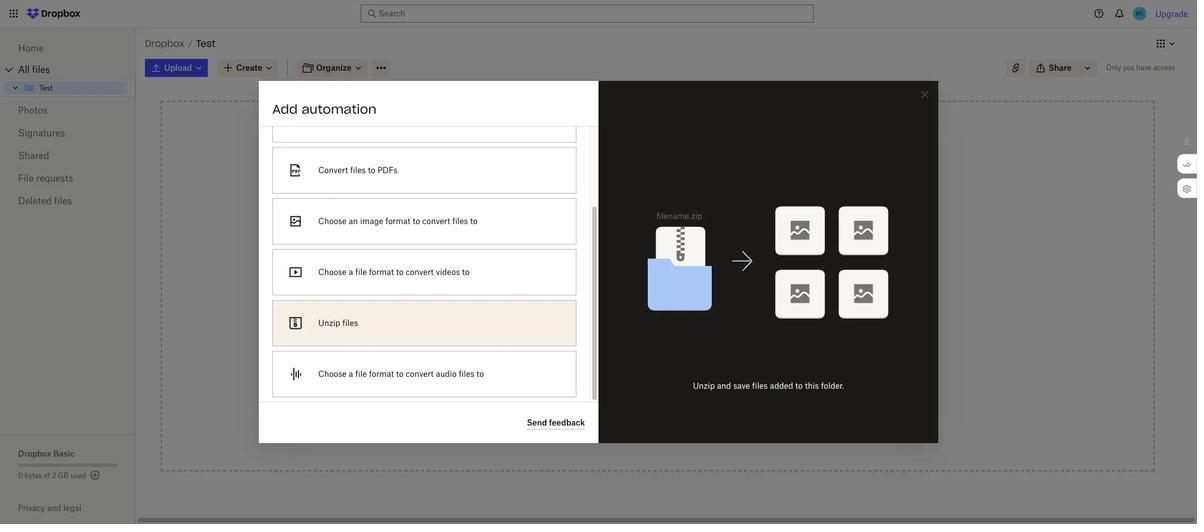 Task type: describe. For each thing, give the bounding box(es) containing it.
pdfs
[[378, 165, 398, 175]]

more ways to add content element
[[562, 282, 754, 434]]

choose for choose a file format to convert videos to
[[318, 267, 347, 277]]

basic
[[53, 449, 75, 459]]

manage
[[630, 407, 661, 416]]

more ways to add content
[[608, 283, 708, 292]]

files for request files to be added to this folder
[[623, 375, 639, 385]]

use
[[620, 225, 633, 235]]

deleted files
[[18, 195, 72, 207]]

file
[[18, 173, 34, 184]]

dropbox for dropbox / test
[[145, 38, 185, 49]]

choose a file format to convert audio files to
[[318, 369, 484, 379]]

files for drop files here to upload, or use the 'upload' button
[[630, 213, 647, 223]]

files for unzip files
[[343, 318, 358, 328]]

a for choose a file format to convert videos to
[[349, 267, 353, 277]]

0
[[18, 472, 23, 480]]

files for all files
[[32, 64, 50, 75]]

automation
[[302, 101, 377, 117]]

choose an image format to convert files to
[[318, 216, 478, 226]]

global header element
[[0, 0, 1198, 28]]

get more space image
[[88, 469, 102, 483]]

unzip for unzip files
[[318, 318, 340, 328]]

all files link
[[18, 61, 136, 79]]

more
[[608, 283, 628, 292]]

choose for choose a file format to convert audio files to
[[318, 369, 347, 379]]

share button
[[1030, 59, 1079, 77]]

added for be
[[662, 375, 685, 385]]

home link
[[18, 37, 118, 59]]

/
[[188, 39, 193, 48]]

upgrade
[[1156, 9, 1188, 18]]

photos
[[18, 105, 48, 116]]

content
[[678, 283, 708, 292]]

share and manage button
[[564, 400, 752, 423]]

0 vertical spatial folder
[[635, 312, 657, 321]]

or
[[610, 225, 617, 235]]

access this folder from your desktop
[[589, 312, 727, 321]]

add automation dialog
[[259, 27, 939, 444]]

drop
[[609, 213, 629, 223]]

dropbox logo - go to the homepage image
[[23, 5, 84, 23]]

file for choose a file format to convert audio files to
[[355, 369, 367, 379]]

save
[[734, 381, 750, 391]]

deleted
[[18, 195, 52, 207]]

photos link
[[18, 99, 118, 122]]

and for save
[[717, 381, 731, 391]]

of
[[44, 472, 50, 480]]

upload,
[[678, 213, 707, 223]]

dropbox / test
[[145, 38, 216, 49]]

test inside all files tree
[[39, 84, 53, 92]]

request
[[589, 375, 621, 385]]

convert for videos
[[406, 267, 434, 277]]

access
[[1154, 63, 1175, 72]]

access
[[589, 312, 617, 321]]

gb
[[58, 472, 69, 480]]

dropbox basic
[[18, 449, 75, 459]]

'upload'
[[649, 225, 679, 235]]

1 vertical spatial folder
[[713, 375, 735, 385]]

convert for files
[[422, 216, 450, 226]]

folder.
[[821, 381, 844, 391]]

home
[[18, 42, 44, 54]]

image
[[360, 216, 384, 226]]

the
[[635, 225, 647, 235]]

all files tree
[[2, 61, 136, 97]]

ways
[[630, 283, 650, 292]]

convert files to pdfs
[[318, 165, 398, 175]]

and for legal
[[47, 504, 61, 513]]

choose a file format to convert videos to
[[318, 267, 470, 277]]

0 bytes of 2 gb used
[[18, 472, 86, 480]]



Task type: vqa. For each thing, say whether or not it's contained in the screenshot.
get
no



Task type: locate. For each thing, give the bounding box(es) containing it.
0 vertical spatial test
[[196, 38, 216, 49]]

file for choose a file format to convert videos to
[[355, 267, 367, 277]]

0 vertical spatial dropbox
[[145, 38, 185, 49]]

videos
[[436, 267, 460, 277]]

0 vertical spatial convert
[[422, 216, 450, 226]]

import
[[589, 343, 615, 353]]

0 horizontal spatial and
[[47, 504, 61, 513]]

privacy and legal
[[18, 504, 81, 513]]

share for share and manage
[[589, 407, 612, 416]]

2
[[52, 472, 56, 480]]

file
[[355, 267, 367, 277], [355, 369, 367, 379]]

files for deleted files
[[54, 195, 72, 207]]

2 vertical spatial and
[[47, 504, 61, 513]]

convert left videos
[[406, 267, 434, 277]]

1 horizontal spatial share
[[1049, 63, 1072, 73]]

send feedback
[[527, 418, 585, 427]]

1 vertical spatial share
[[589, 407, 612, 416]]

convert
[[318, 165, 348, 175]]

0 vertical spatial a
[[349, 267, 353, 277]]

you
[[1123, 63, 1135, 72]]

1 horizontal spatial added
[[770, 381, 794, 391]]

1 vertical spatial test
[[39, 84, 53, 92]]

here
[[649, 213, 666, 223]]

and inside add automation dialog
[[717, 381, 731, 391]]

and left 'manage'
[[614, 407, 628, 416]]

a down unzip files
[[349, 369, 353, 379]]

used
[[70, 472, 86, 480]]

2 vertical spatial convert
[[406, 369, 434, 379]]

all
[[18, 64, 30, 75]]

format
[[386, 216, 411, 226], [369, 267, 394, 277], [369, 369, 394, 379]]

bytes
[[25, 472, 42, 480]]

add
[[272, 101, 298, 117]]

file down unzip files
[[355, 369, 367, 379]]

button
[[681, 225, 706, 235]]

a
[[349, 267, 353, 277], [349, 369, 353, 379]]

this inside add automation dialog
[[805, 381, 819, 391]]

1 horizontal spatial and
[[614, 407, 628, 416]]

file requests
[[18, 173, 73, 184]]

only you have access
[[1107, 63, 1175, 72]]

and left legal
[[47, 504, 61, 513]]

share for share
[[1049, 63, 1072, 73]]

send
[[527, 418, 547, 427]]

2 a from the top
[[349, 369, 353, 379]]

audio
[[436, 369, 457, 379]]

0 vertical spatial share
[[1049, 63, 1072, 73]]

0 vertical spatial choose
[[318, 216, 347, 226]]

2 choose from the top
[[318, 267, 347, 277]]

3 choose from the top
[[318, 369, 347, 379]]

0 horizontal spatial test
[[39, 84, 53, 92]]

upgrade link
[[1156, 9, 1188, 18]]

2 horizontal spatial this
[[805, 381, 819, 391]]

filename.zip
[[657, 211, 703, 221]]

dropbox up bytes in the bottom left of the page
[[18, 449, 51, 459]]

shared link
[[18, 144, 118, 167]]

legal
[[63, 504, 81, 513]]

share down request
[[589, 407, 612, 416]]

privacy and legal link
[[18, 504, 136, 513]]

request files to be added to this folder
[[589, 375, 735, 385]]

signatures
[[18, 127, 65, 139]]

share left only
[[1049, 63, 1072, 73]]

1 choose from the top
[[318, 216, 347, 226]]

and
[[717, 381, 731, 391], [614, 407, 628, 416], [47, 504, 61, 513]]

1 file from the top
[[355, 267, 367, 277]]

added right save
[[770, 381, 794, 391]]

0 horizontal spatial unzip
[[318, 318, 340, 328]]

to
[[368, 165, 376, 175], [668, 213, 676, 223], [413, 216, 420, 226], [470, 216, 478, 226], [396, 267, 404, 277], [462, 267, 470, 277], [652, 283, 659, 292], [396, 369, 404, 379], [477, 369, 484, 379], [641, 375, 648, 385], [688, 375, 695, 385], [796, 381, 803, 391]]

shared
[[18, 150, 49, 161]]

format for files
[[386, 216, 411, 226]]

2 vertical spatial choose
[[318, 369, 347, 379]]

be
[[651, 375, 660, 385]]

0 horizontal spatial share
[[589, 407, 612, 416]]

drop files here to upload, or use the 'upload' button
[[609, 213, 707, 235]]

files for convert files to pdfs
[[350, 165, 366, 175]]

this for request
[[697, 375, 711, 385]]

this
[[619, 312, 633, 321], [697, 375, 711, 385], [805, 381, 819, 391]]

1 a from the top
[[349, 267, 353, 277]]

unzip for unzip and save files added to this folder.
[[693, 381, 715, 391]]

0 horizontal spatial this
[[619, 312, 633, 321]]

choose up unzip files
[[318, 267, 347, 277]]

and inside button
[[614, 407, 628, 416]]

files
[[32, 64, 50, 75], [350, 165, 366, 175], [54, 195, 72, 207], [630, 213, 647, 223], [453, 216, 468, 226], [343, 318, 358, 328], [459, 369, 475, 379], [623, 375, 639, 385], [752, 381, 768, 391]]

1 vertical spatial convert
[[406, 267, 434, 277]]

share and manage
[[589, 407, 661, 416]]

0 vertical spatial and
[[717, 381, 731, 391]]

choose
[[318, 216, 347, 226], [318, 267, 347, 277], [318, 369, 347, 379]]

an
[[349, 216, 358, 226]]

unzip and save files added to this folder.
[[693, 381, 844, 391]]

1 horizontal spatial this
[[697, 375, 711, 385]]

1 vertical spatial format
[[369, 267, 394, 277]]

your
[[679, 312, 695, 321]]

desktop
[[697, 312, 727, 321]]

file down 'an'
[[355, 267, 367, 277]]

dropbox left '/'
[[145, 38, 185, 49]]

format for audio
[[369, 369, 394, 379]]

files inside all files link
[[32, 64, 50, 75]]

send feedback button
[[527, 416, 585, 430]]

choose down unzip files
[[318, 369, 347, 379]]

0 horizontal spatial folder
[[635, 312, 657, 321]]

0 horizontal spatial dropbox
[[18, 449, 51, 459]]

added for files
[[770, 381, 794, 391]]

a for choose a file format to convert audio files to
[[349, 369, 353, 379]]

feedback
[[549, 418, 585, 427]]

1 horizontal spatial test
[[196, 38, 216, 49]]

test link
[[23, 81, 125, 95]]

and left save
[[717, 381, 731, 391]]

2 horizontal spatial and
[[717, 381, 731, 391]]

to inside drop files here to upload, or use the 'upload' button
[[668, 213, 676, 223]]

file requests link
[[18, 167, 118, 190]]

1 vertical spatial dropbox
[[18, 449, 51, 459]]

add automation
[[272, 101, 377, 117]]

share
[[1049, 63, 1072, 73], [589, 407, 612, 416]]

deleted files link
[[18, 190, 118, 212]]

added
[[662, 375, 685, 385], [770, 381, 794, 391]]

1 horizontal spatial folder
[[713, 375, 735, 385]]

added right "be"
[[662, 375, 685, 385]]

convert
[[422, 216, 450, 226], [406, 267, 434, 277], [406, 369, 434, 379]]

added inside the 'more ways to add content' element
[[662, 375, 685, 385]]

files inside the 'more ways to add content' element
[[623, 375, 639, 385]]

privacy
[[18, 504, 45, 513]]

test down all files
[[39, 84, 53, 92]]

0 vertical spatial unzip
[[318, 318, 340, 328]]

format for videos
[[369, 267, 394, 277]]

this for unzip
[[805, 381, 819, 391]]

1 vertical spatial a
[[349, 369, 353, 379]]

added inside add automation dialog
[[770, 381, 794, 391]]

convert left 'audio'
[[406, 369, 434, 379]]

2 vertical spatial format
[[369, 369, 394, 379]]

only
[[1107, 63, 1122, 72]]

folder
[[635, 312, 657, 321], [713, 375, 735, 385]]

and for manage
[[614, 407, 628, 416]]

choose left 'an'
[[318, 216, 347, 226]]

test right '/'
[[196, 38, 216, 49]]

0 vertical spatial file
[[355, 267, 367, 277]]

share inside the 'more ways to add content' element
[[589, 407, 612, 416]]

convert up videos
[[422, 216, 450, 226]]

dropbox for dropbox basic
[[18, 449, 51, 459]]

1 vertical spatial unzip
[[693, 381, 715, 391]]

add
[[661, 283, 676, 292]]

unzip files
[[318, 318, 358, 328]]

1 horizontal spatial unzip
[[693, 381, 715, 391]]

unzip
[[318, 318, 340, 328], [693, 381, 715, 391]]

from
[[659, 312, 677, 321]]

this left save
[[697, 375, 711, 385]]

dropbox link
[[145, 36, 185, 51]]

signatures link
[[18, 122, 118, 144]]

2 file from the top
[[355, 369, 367, 379]]

convert for audio
[[406, 369, 434, 379]]

files inside drop files here to upload, or use the 'upload' button
[[630, 213, 647, 223]]

test
[[196, 38, 216, 49], [39, 84, 53, 92]]

dropbox
[[145, 38, 185, 49], [18, 449, 51, 459]]

all files
[[18, 64, 50, 75]]

1 horizontal spatial dropbox
[[145, 38, 185, 49]]

1 vertical spatial and
[[614, 407, 628, 416]]

choose for choose an image format to convert files to
[[318, 216, 347, 226]]

1 vertical spatial choose
[[318, 267, 347, 277]]

requests
[[36, 173, 73, 184]]

0 horizontal spatial added
[[662, 375, 685, 385]]

a down 'an'
[[349, 267, 353, 277]]

files inside deleted files link
[[54, 195, 72, 207]]

import button
[[564, 337, 752, 360]]

0 vertical spatial format
[[386, 216, 411, 226]]

1 vertical spatial file
[[355, 369, 367, 379]]

this left folder.
[[805, 381, 819, 391]]

have
[[1137, 63, 1152, 72]]

this right 'access'
[[619, 312, 633, 321]]



